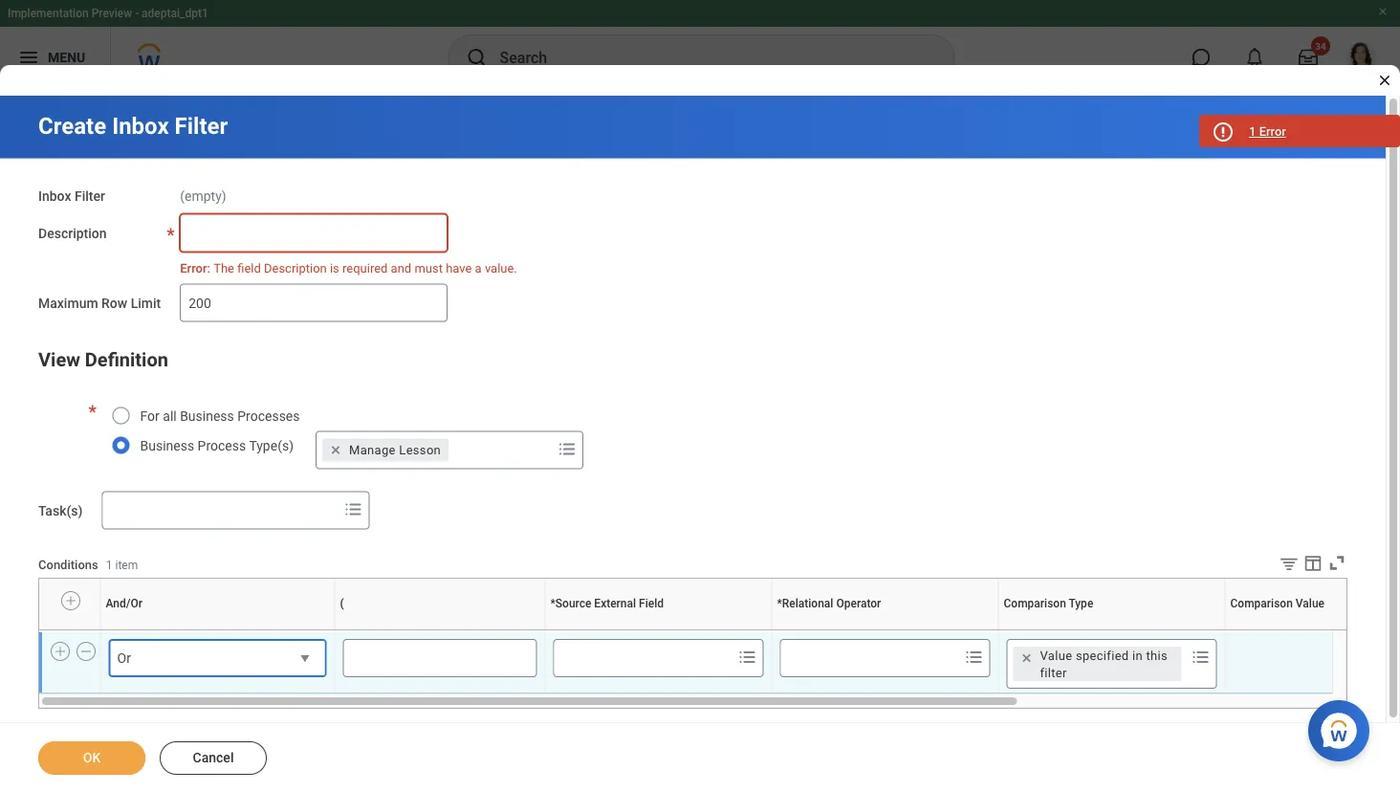 Task type: describe. For each thing, give the bounding box(es) containing it.
operator inside row "element"
[[837, 597, 882, 611]]

comparison value column header
[[1226, 630, 1401, 631]]

profile logan mcneil element
[[1336, 36, 1389, 78]]

select to filter grid data image
[[1279, 554, 1300, 574]]

prompts image for business process type(s)
[[556, 438, 579, 461]]

value specified in this filter
[[1041, 648, 1168, 680]]

and
[[391, 261, 412, 275]]

Maximum Row Limit text field
[[180, 284, 448, 322]]

notifications large image
[[1246, 48, 1265, 67]]

a
[[475, 261, 482, 275]]

1 error
[[1250, 124, 1287, 139]]

2 vertical spatial prompts image
[[736, 646, 759, 669]]

( button
[[440, 630, 441, 631]]

minus image
[[79, 643, 93, 660]]

1 vertical spatial type
[[1114, 630, 1116, 631]]

type(s)
[[249, 438, 294, 454]]

Source External Field field
[[555, 641, 731, 675]]

limit
[[131, 295, 161, 311]]

cancel button
[[160, 742, 267, 775]]

implementation preview -   adeptai_dpt1 banner
[[0, 0, 1401, 88]]

value inside row "element"
[[1296, 597, 1325, 611]]

specified
[[1076, 648, 1130, 662]]

comparison type button
[[1108, 630, 1117, 631]]

1 prompts image from the left
[[963, 646, 986, 669]]

-
[[135, 7, 139, 20]]

this
[[1147, 648, 1168, 662]]

create inbox filter main content
[[0, 96, 1401, 792]]

field
[[237, 261, 261, 275]]

view definition
[[38, 349, 168, 371]]

value inside the value specified in this filter
[[1041, 648, 1073, 662]]

1 error button
[[1200, 115, 1401, 147]]

or button
[[109, 639, 327, 679]]

1 vertical spatial (
[[440, 630, 440, 631]]

* source external field
[[551, 597, 664, 611]]

0 horizontal spatial filter
[[75, 188, 105, 204]]

1 vertical spatial source
[[654, 630, 657, 631]]

plus image inside row "element"
[[64, 593, 77, 610]]

row element
[[39, 579, 1401, 630]]

source external field button
[[654, 630, 664, 631]]

value specified in this filter element
[[1041, 647, 1175, 681]]

1 vertical spatial value
[[1354, 630, 1357, 631]]

1 horizontal spatial inbox
[[112, 112, 169, 140]]

processes
[[238, 409, 300, 425]]

create inbox filter
[[38, 112, 228, 140]]

fullscreen image
[[1327, 553, 1348, 574]]

preview
[[92, 7, 132, 20]]

error:
[[180, 261, 210, 275]]

1 inside conditions 1 item
[[106, 559, 112, 572]]

process
[[198, 438, 246, 454]]

comparison value
[[1231, 597, 1325, 611]]

and/or for and/or ( source external field relational operator comparison type comparison value
[[216, 630, 219, 631]]

maximum row limit
[[38, 295, 161, 311]]

exclamation image
[[1216, 125, 1230, 140]]

inbox large image
[[1299, 48, 1319, 67]]

in
[[1133, 648, 1144, 662]]

1 horizontal spatial relational
[[881, 630, 885, 631]]

view definition group
[[38, 345, 1401, 709]]

1 inside button
[[1250, 124, 1257, 139]]

create inbox filter dialog
[[0, 0, 1401, 792]]

1 vertical spatial field
[[661, 630, 663, 631]]

0 vertical spatial description
[[38, 225, 107, 241]]



Task type: vqa. For each thing, say whether or not it's contained in the screenshot.
Compensation icon
no



Task type: locate. For each thing, give the bounding box(es) containing it.
(empty)
[[180, 188, 226, 204]]

1 horizontal spatial and/or
[[216, 630, 219, 631]]

comparison type
[[1004, 597, 1094, 611]]

and/or
[[106, 597, 142, 611], [216, 630, 219, 631]]

external
[[595, 597, 636, 611], [657, 630, 661, 631]]

*
[[551, 597, 556, 611], [777, 597, 783, 611]]

0 horizontal spatial description
[[38, 225, 107, 241]]

conditions
[[38, 558, 98, 572]]

view
[[38, 349, 80, 371]]

1 horizontal spatial (
[[440, 630, 440, 631]]

for all business processes
[[140, 409, 300, 425]]

field up source external field button
[[639, 597, 664, 611]]

cancel
[[193, 750, 234, 766]]

prompts image for task(s)
[[342, 498, 365, 521]]

manage
[[349, 443, 396, 458]]

1 horizontal spatial external
[[657, 630, 661, 631]]

1 vertical spatial operator
[[886, 630, 889, 631]]

x small image inside value specified in this filter, press delete to clear value. option
[[1018, 649, 1037, 668]]

0 horizontal spatial (
[[340, 597, 344, 611]]

source
[[556, 597, 592, 611], [654, 630, 657, 631]]

operator up relational operator field
[[886, 630, 889, 631]]

is
[[330, 261, 340, 275]]

0 horizontal spatial value
[[1041, 648, 1073, 662]]

business down all
[[140, 438, 194, 454]]

inbox filter
[[38, 188, 105, 204]]

inbox down create
[[38, 188, 71, 204]]

1 vertical spatial inbox
[[38, 188, 71, 204]]

workday assistant region
[[1309, 693, 1378, 762]]

or
[[117, 650, 131, 666]]

1 horizontal spatial *
[[777, 597, 783, 611]]

error
[[1260, 124, 1287, 139]]

0 horizontal spatial *
[[551, 597, 556, 611]]

business process type(s)
[[140, 438, 294, 454]]

1 vertical spatial filter
[[75, 188, 105, 204]]

prompts image right this
[[1190, 646, 1213, 669]]

( inside row "element"
[[340, 597, 344, 611]]

2 * from the left
[[777, 597, 783, 611]]

x small image
[[326, 441, 345, 460], [1018, 649, 1037, 668]]

1 vertical spatial prompts image
[[342, 498, 365, 521]]

field up source external field field
[[661, 630, 663, 631]]

* for source
[[551, 597, 556, 611]]

0 vertical spatial x small image
[[326, 441, 345, 460]]

Description text field
[[180, 214, 448, 252]]

0 vertical spatial relational
[[783, 597, 834, 611]]

2 vertical spatial value
[[1041, 648, 1073, 662]]

1 horizontal spatial x small image
[[1018, 649, 1037, 668]]

plus image
[[64, 593, 77, 610], [54, 643, 67, 660]]

1 vertical spatial x small image
[[1018, 649, 1037, 668]]

and/or up or "popup button"
[[216, 630, 219, 631]]

type
[[1069, 597, 1094, 611], [1114, 630, 1116, 631]]

1 left error
[[1250, 124, 1257, 139]]

filter up (empty)
[[175, 112, 228, 140]]

0 vertical spatial field
[[639, 597, 664, 611]]

0 horizontal spatial prompts image
[[342, 498, 365, 521]]

2 horizontal spatial prompts image
[[736, 646, 759, 669]]

conditions 1 item
[[38, 558, 138, 572]]

inbox
[[112, 112, 169, 140], [38, 188, 71, 204]]

relational up relational operator field
[[881, 630, 885, 631]]

for
[[140, 409, 160, 425]]

1 * from the left
[[551, 597, 556, 611]]

description left is
[[264, 261, 327, 275]]

prompts image
[[556, 438, 579, 461], [342, 498, 365, 521], [736, 646, 759, 669]]

none text field inside view definition 'group'
[[343, 639, 537, 677]]

1 vertical spatial plus image
[[54, 643, 67, 660]]

0 vertical spatial 1
[[1250, 124, 1257, 139]]

view definition button
[[38, 349, 168, 371]]

and/or down item
[[106, 597, 142, 611]]

toolbar
[[1265, 553, 1348, 578]]

1 vertical spatial business
[[140, 438, 194, 454]]

1 horizontal spatial operator
[[886, 630, 889, 631]]

item
[[115, 559, 138, 572]]

0 horizontal spatial type
[[1069, 597, 1094, 611]]

implementation preview -   adeptai_dpt1
[[8, 7, 208, 20]]

1 horizontal spatial prompts image
[[556, 438, 579, 461]]

operator up relational operator button
[[837, 597, 882, 611]]

0 vertical spatial type
[[1069, 597, 1094, 611]]

implementation
[[8, 7, 89, 20]]

0 horizontal spatial inbox
[[38, 188, 71, 204]]

and/or button
[[216, 630, 220, 631]]

x small image left filter
[[1018, 649, 1037, 668]]

and/or ( source external field relational operator comparison type comparison value
[[216, 630, 1357, 631]]

must
[[415, 261, 443, 275]]

task(s)
[[38, 503, 83, 519]]

0 vertical spatial filter
[[175, 112, 228, 140]]

1 horizontal spatial prompts image
[[1190, 646, 1213, 669]]

0 horizontal spatial 1
[[106, 559, 112, 572]]

relational
[[783, 597, 834, 611], [881, 630, 885, 631]]

0 horizontal spatial operator
[[837, 597, 882, 611]]

0 vertical spatial and/or
[[106, 597, 142, 611]]

relational operator button
[[881, 630, 890, 631]]

maximum
[[38, 295, 98, 311]]

2 horizontal spatial value
[[1354, 630, 1357, 631]]

Task(s) field
[[103, 493, 338, 528]]

row
[[102, 295, 127, 311]]

1 vertical spatial 1
[[106, 559, 112, 572]]

field
[[639, 597, 664, 611], [661, 630, 663, 631]]

filter
[[175, 112, 228, 140], [75, 188, 105, 204]]

0 horizontal spatial source
[[556, 597, 592, 611]]

click to view/edit grid preferences image
[[1303, 553, 1324, 574]]

error: the field description is required and must have a value.
[[180, 261, 517, 275]]

2 prompts image from the left
[[1190, 646, 1213, 669]]

Relational Operator field
[[781, 641, 957, 675]]

value.
[[485, 261, 517, 275]]

0 vertical spatial (
[[340, 597, 344, 611]]

x small image inside manage lesson, press delete to clear value. option
[[326, 441, 345, 460]]

1 horizontal spatial 1
[[1250, 124, 1257, 139]]

0 vertical spatial external
[[595, 597, 636, 611]]

prompts image
[[963, 646, 986, 669], [1190, 646, 1213, 669]]

and/or inside row "element"
[[106, 597, 142, 611]]

0 vertical spatial plus image
[[64, 593, 77, 610]]

inbox right create
[[112, 112, 169, 140]]

business
[[180, 409, 234, 425], [140, 438, 194, 454]]

business up business process type(s)
[[180, 409, 234, 425]]

relational inside row "element"
[[783, 597, 834, 611]]

1 vertical spatial description
[[264, 261, 327, 275]]

create
[[38, 112, 106, 140]]

plus image left minus icon
[[54, 643, 67, 660]]

the
[[214, 261, 234, 275]]

0 vertical spatial source
[[556, 597, 592, 611]]

external inside row "element"
[[595, 597, 636, 611]]

0 horizontal spatial prompts image
[[963, 646, 986, 669]]

filter down create
[[75, 188, 105, 204]]

x small image for manage
[[326, 441, 345, 460]]

have
[[446, 261, 472, 275]]

all
[[163, 409, 177, 425]]

0 vertical spatial operator
[[837, 597, 882, 611]]

0 horizontal spatial and/or
[[106, 597, 142, 611]]

1 horizontal spatial description
[[264, 261, 327, 275]]

required
[[343, 261, 388, 275]]

1 vertical spatial and/or
[[216, 630, 219, 631]]

0 vertical spatial inbox
[[112, 112, 169, 140]]

1 horizontal spatial filter
[[175, 112, 228, 140]]

relational up and/or ( source external field relational operator comparison type comparison value at the bottom of page
[[783, 597, 834, 611]]

1 left item
[[106, 559, 112, 572]]

1 horizontal spatial source
[[654, 630, 657, 631]]

definition
[[85, 349, 168, 371]]

1 vertical spatial external
[[657, 630, 661, 631]]

operator
[[837, 597, 882, 611], [886, 630, 889, 631]]

close create inbox filter image
[[1378, 73, 1393, 88]]

manage lesson
[[349, 443, 441, 458]]

(
[[340, 597, 344, 611], [440, 630, 440, 631]]

filter
[[1041, 665, 1068, 680]]

value
[[1296, 597, 1325, 611], [1354, 630, 1357, 631], [1041, 648, 1073, 662]]

0 vertical spatial business
[[180, 409, 234, 425]]

0 vertical spatial value
[[1296, 597, 1325, 611]]

1
[[1250, 124, 1257, 139], [106, 559, 112, 572]]

ok button
[[38, 742, 145, 775]]

adeptai_dpt1
[[142, 7, 208, 20]]

comparison
[[1004, 597, 1067, 611], [1231, 597, 1294, 611], [1108, 630, 1113, 631], [1349, 630, 1354, 631]]

toolbar inside view definition 'group'
[[1265, 553, 1348, 578]]

* for relational
[[777, 597, 783, 611]]

0 horizontal spatial relational
[[783, 597, 834, 611]]

0 horizontal spatial x small image
[[326, 441, 345, 460]]

search image
[[466, 46, 489, 69]]

description
[[38, 225, 107, 241], [264, 261, 327, 275]]

1 horizontal spatial type
[[1114, 630, 1116, 631]]

manage lesson, press delete to clear value. option
[[322, 439, 449, 462]]

manage lesson element
[[349, 442, 441, 459]]

value specified in this filter, press delete to clear value. option
[[1014, 647, 1182, 681]]

and/or for and/or
[[106, 597, 142, 611]]

close environment banner image
[[1378, 6, 1389, 17]]

lesson
[[399, 443, 441, 458]]

1 vertical spatial relational
[[881, 630, 885, 631]]

plus image down conditions
[[64, 593, 77, 610]]

0 vertical spatial prompts image
[[556, 438, 579, 461]]

prompts image left filter
[[963, 646, 986, 669]]

None text field
[[343, 639, 537, 677]]

field inside row "element"
[[639, 597, 664, 611]]

x small image for value
[[1018, 649, 1037, 668]]

description down inbox filter
[[38, 225, 107, 241]]

type inside row "element"
[[1069, 597, 1094, 611]]

* relational operator
[[777, 597, 882, 611]]

1 horizontal spatial value
[[1296, 597, 1325, 611]]

ok
[[83, 750, 101, 766]]

source inside row "element"
[[556, 597, 592, 611]]

x small image left manage
[[326, 441, 345, 460]]

0 horizontal spatial external
[[595, 597, 636, 611]]



